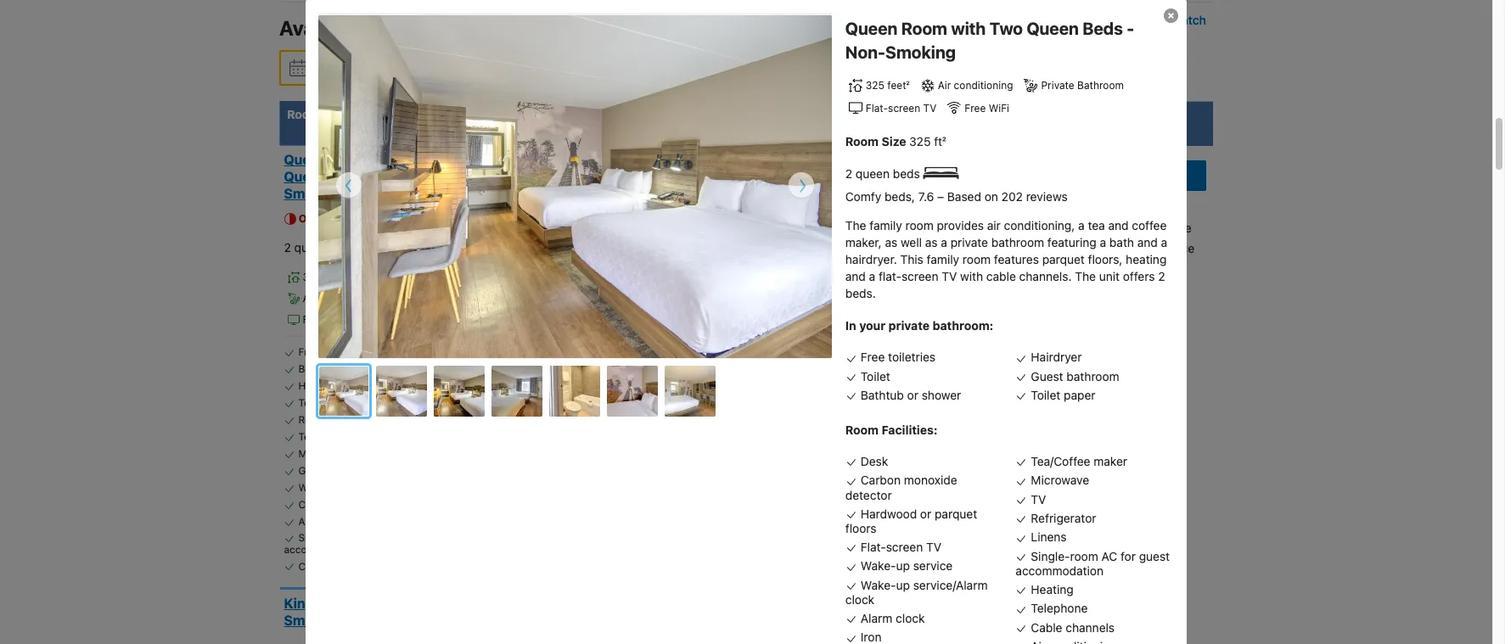 Task type: describe. For each thing, give the bounding box(es) containing it.
two for queen room with two queen beds - non- smoking
[[403, 152, 430, 167]]

% for $1,181
[[683, 362, 691, 372]]

0 vertical spatial wake-
[[298, 482, 329, 494]]

1 horizontal spatial 1
[[682, 107, 688, 121]]

2 horizontal spatial 1
[[719, 60, 724, 74]]

rooms
[[980, 124, 1020, 138]]

heating
[[1031, 582, 1074, 597]]

- for queen room with two queen beds - non- smoking
[[366, 169, 373, 184]]

3 before from the top
[[865, 469, 897, 482]]

0 horizontal spatial hardwood or parquet floors
[[298, 380, 430, 392]]

0 horizontal spatial family
[[869, 218, 902, 233]]

1 vertical spatial wake-
[[861, 559, 896, 573]]

mon, dec 18 — mon, dec 25
[[313, 60, 478, 74]]

2 vertical spatial wake-
[[861, 578, 896, 592]]

0 horizontal spatial on
[[391, 212, 404, 225]]

our
[[407, 212, 424, 225]]

2 before december 16, 2023 from the top
[[775, 322, 949, 351]]

3 cancellation from the top
[[800, 469, 863, 482]]

floors inside hardwood or parquet floors
[[845, 521, 877, 536]]

channels.
[[1019, 269, 1072, 284]]

2 vertical spatial and
[[845, 269, 866, 284]]

0 horizontal spatial refrigerator
[[298, 414, 355, 426]]

toilet for hairdryer
[[861, 369, 890, 383]]

– up wake-up service
[[897, 508, 903, 521]]

queen inside dialog 'dialog'
[[856, 166, 890, 180]]

attached
[[303, 292, 346, 305]]

1 as from the left
[[885, 235, 897, 250]]

next
[[1162, 258, 1186, 272]]

this
[[900, 252, 924, 267]]

rooms
[[335, 212, 368, 225]]

a left "tea"
[[1078, 218, 1085, 233]]

can
[[1072, 241, 1092, 255]]

air inside dialog 'dialog'
[[938, 79, 951, 92]]

is
[[1122, 220, 1131, 235]]

12.75 for $1,111
[[658, 214, 680, 224]]

– down beds,
[[897, 214, 903, 226]]

3 2023 from the top
[[792, 485, 817, 498]]

search
[[932, 60, 970, 74]]

room up well
[[905, 218, 934, 233]]

mon, dec 25 button
[[400, 52, 484, 83]]

3 at from the top
[[926, 508, 935, 521]]

beds,
[[885, 189, 915, 204]]

3 december from the top
[[899, 469, 949, 482]]

hairdryer.
[[845, 252, 897, 267]]

your
[[859, 319, 886, 333]]

0 vertical spatial ac
[[360, 532, 374, 544]]

week
[[691, 107, 722, 121]]

tax for $1,111
[[693, 214, 710, 224]]

of
[[540, 107, 552, 121]]

features
[[994, 252, 1039, 267]]

select rooms
[[980, 107, 1020, 138]]

linens inside dialog 'dialog'
[[1031, 530, 1067, 544]]

1 cancellation from the top
[[800, 175, 863, 187]]

conditioning,
[[1004, 218, 1075, 233]]

1 vertical spatial feet²
[[324, 271, 347, 284]]

site
[[427, 212, 446, 225]]

single- inside dialog 'dialog'
[[1031, 549, 1070, 563]]

0 vertical spatial flat-screen tv
[[866, 102, 937, 114]]

price for 1 week
[[629, 107, 722, 121]]

0 horizontal spatial tea/coffee
[[298, 431, 350, 443]]

1 vertical spatial flat-
[[303, 313, 325, 326]]

the down comfy beds, 7.6 –                       based on  202 reviews
[[938, 214, 954, 226]]

1 vertical spatial beds
[[331, 240, 359, 254]]

photo of queen room with two queen beds - non-smoking #2 image
[[376, 366, 427, 417]]

1 vertical spatial photo of queen room with two queen beds - non-smoking #1 image
[[319, 367, 370, 418]]

0 vertical spatial up
[[329, 482, 341, 494]]

1 vertical spatial queen
[[294, 240, 328, 254]]

room size 325 ft²
[[845, 134, 946, 148]]

7.6
[[918, 189, 934, 204]]

the up service
[[938, 508, 954, 521]]

1 before from the top
[[865, 175, 897, 187]]

0 vertical spatial flat-
[[866, 102, 888, 114]]

1 16, from the top
[[775, 191, 789, 203]]

private bathroom
[[1041, 79, 1124, 92]]

2 before from the top
[[865, 322, 897, 335]]

0 horizontal spatial monoxide
[[336, 560, 382, 573]]

room up king room - non- smoking
[[332, 532, 357, 544]]

toilet paper
[[1031, 388, 1096, 402]]

hairdryer
[[1031, 350, 1082, 364]]

maker,
[[845, 235, 882, 250]]

bathtub for towels
[[298, 363, 336, 375]]

an
[[1140, 241, 1153, 255]]

a down hairdryer.
[[869, 269, 875, 284]]

on inside dialog 'dialog'
[[984, 189, 998, 204]]

4 free cancellation from the top
[[775, 619, 863, 631]]

room left type
[[287, 107, 320, 121]]

screen up wake-up service
[[886, 540, 923, 554]]

tv inside "the family room provides air conditioning, a tea and coffee maker, as well as a private bathroom featuring a bath and a hairdryer. this family room features parquet floors, heating and a flat-screen tv with cable channels. the unit offers 2 beds."
[[942, 269, 957, 284]]

telephone inside dialog 'dialog'
[[1031, 601, 1088, 616]]

price
[[629, 107, 660, 121]]

size
[[882, 134, 906, 148]]

bathroom right attached
[[349, 292, 395, 305]]

0 horizontal spatial single-room ac for guest accommodation
[[284, 532, 419, 556]]

3 free cancellation from the top
[[775, 469, 863, 482]]

2 december from the top
[[899, 322, 949, 335]]

private inside "the family room provides air conditioning, a tea and coffee maker, as well as a private bathroom featuring a bath and a hairdryer. this family room features parquet floors, heating and a flat-screen tv with cable channels. the unit offers 2 beds."
[[951, 235, 988, 250]]

service
[[913, 559, 953, 573]]

booking
[[1077, 258, 1121, 272]]

change search
[[886, 60, 970, 74]]

1 free cancellation from the top
[[775, 175, 863, 187]]

non- for queen room with two queen beds - non-smoking
[[845, 42, 885, 62]]

​
[[941, 423, 941, 437]]

1 vertical spatial 2 queen beds
[[284, 240, 362, 254]]

shower for toilet paper
[[922, 388, 961, 402]]

toiletries for towels
[[322, 346, 364, 358]]

conditioning inside dialog 'dialog'
[[954, 79, 1013, 92]]

non- for queen room with two queen beds - non- smoking
[[376, 169, 409, 184]]

0 horizontal spatial maker
[[353, 431, 382, 443]]

after
[[1048, 258, 1074, 272]]

1 vertical spatial carbon
[[298, 560, 333, 573]]

offers
[[1123, 269, 1155, 284]]

on inside it only takes 2 minutes confirmation is immediate you can request an invoice after booking on the next page
[[1124, 258, 1138, 272]]

breakfast for $1,111
[[656, 197, 696, 207]]

0 horizontal spatial 1
[[606, 60, 611, 74]]

room left facilities:
[[845, 423, 879, 437]]

towels
[[298, 397, 331, 409]]

0 horizontal spatial wifi
[[423, 313, 444, 326]]

floors,
[[1088, 252, 1123, 267]]

0 horizontal spatial free wifi
[[399, 313, 444, 326]]

room up heating at the bottom right of page
[[1070, 549, 1098, 563]]

queen room with two queen beds - non-smoking
[[845, 19, 1134, 62]]

3 prepayment from the top
[[792, 508, 854, 521]]

in
[[845, 319, 856, 333]]

1 vertical spatial air
[[372, 271, 385, 284]]

1 2023 from the top
[[792, 191, 817, 203]]

1 dec from the left
[[344, 60, 366, 74]]

toilet for hardwood or parquet floors
[[384, 346, 410, 358]]

your choices
[[756, 107, 833, 121]]

only
[[299, 212, 323, 225]]

2 as from the left
[[925, 235, 938, 250]]

$1,181
[[608, 302, 649, 317]]

3 breakfast from the top
[[833, 446, 878, 459]]

2 vertical spatial flat-
[[861, 540, 886, 554]]

comfy
[[845, 189, 881, 204]]

it only takes 2 minutes confirmation is immediate you can request an invoice after booking on the next page
[[1048, 200, 1195, 289]]

4 continental from the top
[[775, 596, 830, 608]]

0 vertical spatial single-
[[298, 532, 333, 544]]

2 included from the top
[[881, 299, 922, 312]]

the down bathroom:
[[938, 361, 954, 374]]

photo of queen room with two queen beds - non-smoking #3 image
[[434, 366, 485, 417]]

screen down attached bathroom
[[325, 313, 357, 326]]

3 before december 16, 2023 from the top
[[775, 469, 949, 498]]

cable inside dialog 'dialog'
[[1031, 620, 1062, 635]]

microwave inside dialog 'dialog'
[[1031, 473, 1089, 488]]

it
[[1048, 200, 1055, 214]]

2 free cancellation from the top
[[775, 322, 863, 335]]

1 before december 16, 2023 from the top
[[775, 175, 949, 203]]

private
[[1041, 79, 1074, 92]]

1 vertical spatial guest bathroom
[[298, 465, 375, 477]]

0 horizontal spatial hardwood
[[298, 380, 347, 392]]

feet² inside dialog 'dialog'
[[887, 79, 910, 92]]

0 horizontal spatial conditioning
[[388, 271, 448, 284]]

cable channels inside dialog 'dialog'
[[1031, 620, 1115, 635]]

1 vertical spatial air conditioning
[[372, 271, 448, 284]]

service/alarm inside dialog 'dialog'
[[913, 578, 988, 592]]

2 horizontal spatial toilet
[[1031, 388, 1061, 402]]

1 prepayment from the top
[[792, 214, 854, 226]]

bathroom down the towels
[[329, 465, 375, 477]]

dialog dialog
[[306, 0, 1505, 644]]

1 horizontal spatial parquet
[[935, 507, 977, 521]]

0 vertical spatial alarm
[[298, 516, 326, 528]]

0 horizontal spatial parquet
[[363, 380, 400, 392]]

carbon inside the carbon monoxide detector
[[861, 473, 901, 488]]

0 vertical spatial microwave
[[298, 448, 349, 460]]

3 – pay at the property from the top
[[775, 508, 954, 537]]

0 horizontal spatial telephone
[[375, 414, 425, 426]]

a down 'provides'
[[941, 235, 947, 250]]

bath
[[1109, 235, 1134, 250]]

bathroom
[[1077, 79, 1124, 92]]

king room - non- smoking link
[[284, 595, 473, 629]]

choices
[[786, 107, 833, 121]]

maker inside dialog 'dialog'
[[1094, 454, 1127, 469]]

facilities:
[[882, 423, 938, 437]]

0 vertical spatial wake-up service/alarm clock
[[298, 482, 437, 494]]

1 vertical spatial up
[[896, 559, 910, 573]]

unit
[[1099, 269, 1120, 284]]

reviews
[[1026, 189, 1068, 204]]

- for queen room with two queen beds - non-smoking
[[1127, 19, 1134, 38]]

2 cancellation from the top
[[800, 322, 863, 335]]

bathroom:
[[933, 319, 994, 333]]

beds for queen room with two queen beds - non-smoking
[[1083, 19, 1123, 38]]

in your private bathroom:
[[845, 319, 994, 333]]

refrigerator inside dialog 'dialog'
[[1031, 511, 1096, 526]]

comfy beds, 7.6 –                       based on  202 reviews
[[845, 189, 1068, 204]]

wake-up service
[[861, 559, 953, 573]]

guest inside dialog 'dialog'
[[1139, 549, 1170, 563]]

2 horizontal spatial and
[[1137, 235, 1158, 250]]

0 horizontal spatial floors
[[403, 380, 430, 392]]

1 adult · 0 children · 1 room button
[[574, 51, 862, 84]]

or for flat-screen tv
[[920, 507, 931, 521]]

1 vertical spatial carbon monoxide detector
[[298, 560, 426, 573]]

only 5 rooms left on our site
[[299, 212, 446, 225]]

2 queen beds inside dialog 'dialog'
[[845, 166, 923, 180]]

2 vertical spatial 325
[[303, 271, 321, 284]]

provides
[[937, 218, 984, 233]]

page
[[1048, 275, 1076, 289]]

queen down room type
[[284, 152, 327, 167]]

room up cable
[[963, 252, 991, 267]]

your
[[756, 107, 783, 121]]

1 property from the top
[[775, 230, 816, 242]]

select
[[980, 107, 1017, 121]]

invoice
[[1156, 241, 1195, 255]]

room left "size"
[[845, 134, 879, 148]]

0 vertical spatial 325
[[866, 79, 885, 92]]

1 vertical spatial 325 feet²
[[303, 271, 347, 284]]

– down in your private bathroom:
[[897, 361, 903, 374]]

number
[[490, 107, 537, 121]]

0 vertical spatial the
[[845, 218, 866, 233]]

2 inside it only takes 2 minutes confirmation is immediate you can request an invoice after booking on the next page
[[1117, 200, 1124, 214]]

1 vertical spatial family
[[927, 252, 959, 267]]

18
[[370, 60, 383, 74]]

0 horizontal spatial for
[[376, 532, 390, 544]]

coffee
[[1132, 218, 1167, 233]]

ac inside dialog 'dialog'
[[1102, 549, 1117, 563]]

202
[[1001, 189, 1023, 204]]

change search button
[[866, 51, 991, 84]]

photo of queen room with two queen beds - non-smoking #6 image
[[607, 366, 658, 417]]

single-room ac for guest accommodation inside dialog 'dialog'
[[1016, 549, 1170, 578]]

queen room with two queen beds - non- smoking link
[[284, 151, 473, 202]]

included: breakfast excluded: 12.75 % tax for $1,111
[[612, 197, 710, 224]]

0 horizontal spatial cable
[[298, 499, 326, 511]]

change
[[886, 60, 929, 74]]

325 feet² inside dialog 'dialog'
[[866, 79, 910, 92]]

only
[[1059, 200, 1082, 214]]

channels inside dialog 'dialog'
[[1066, 620, 1115, 635]]

0 vertical spatial tea/coffee maker
[[298, 431, 382, 443]]

well
[[901, 235, 922, 250]]

immediate
[[1134, 220, 1192, 235]]

you
[[1048, 241, 1069, 255]]

4 before december 16, 2023 from the top
[[775, 619, 949, 644]]

minutes
[[1128, 200, 1171, 214]]

paper
[[1064, 388, 1096, 402]]

screen up "room size 325 ft²"
[[888, 102, 920, 114]]

1 vertical spatial the
[[1075, 269, 1096, 284]]

request
[[1095, 241, 1136, 255]]

2 – pay at the property from the top
[[775, 361, 954, 390]]

0 vertical spatial photo of queen room with two queen beds - non-smoking #1 image
[[318, 15, 832, 359]]

0 vertical spatial linens
[[351, 397, 382, 409]]

takes
[[1085, 200, 1114, 214]]

2 vertical spatial up
[[896, 578, 910, 592]]

1 breakfast from the top
[[833, 152, 878, 164]]



Task type: vqa. For each thing, say whether or not it's contained in the screenshot.
4 stars
no



Task type: locate. For each thing, give the bounding box(es) containing it.
0 vertical spatial service/alarm
[[344, 482, 409, 494]]

bathroom inside "the family room provides air conditioning, a tea and coffee maker, as well as a private bathroom featuring a bath and a hairdryer. this family room features parquet floors, heating and a flat-screen tv with cable channels. the unit offers 2 beds."
[[991, 235, 1044, 250]]

beds for queen room with two queen beds - non- smoking
[[330, 169, 363, 184]]

wifi up photo of queen room with two queen beds - non-smoking #3
[[423, 313, 444, 326]]

alarm clock
[[298, 516, 354, 528], [861, 611, 925, 626]]

with inside "the family room provides air conditioning, a tea and coffee maker, as well as a private bathroom featuring a bath and a hairdryer. this family room features parquet floors, heating and a flat-screen tv with cable channels. the unit offers 2 beds."
[[960, 269, 983, 284]]

1 horizontal spatial alarm
[[861, 611, 893, 626]]

1 at from the top
[[926, 214, 935, 226]]

pay down in your private bathroom:
[[906, 361, 923, 374]]

3 property from the top
[[775, 524, 816, 537]]

bathtub
[[298, 363, 336, 375], [861, 388, 904, 402]]

or for hairdryer
[[907, 388, 918, 402]]

—
[[390, 60, 400, 74]]

1 vertical spatial included: breakfast excluded: 12.75 % tax
[[612, 345, 710, 372]]

0 horizontal spatial detector
[[385, 560, 426, 573]]

0 vertical spatial hardwood
[[298, 380, 347, 392]]

1 horizontal spatial family
[[927, 252, 959, 267]]

– inside dialog 'dialog'
[[937, 189, 944, 204]]

1 december from the top
[[899, 175, 949, 187]]

bathroom
[[991, 235, 1044, 250], [349, 292, 395, 305], [1067, 369, 1119, 383], [329, 465, 375, 477]]

1 % from the top
[[683, 214, 691, 224]]

as right well
[[925, 235, 938, 250]]

feet²
[[887, 79, 910, 92], [324, 271, 347, 284]]

1 horizontal spatial two
[[989, 19, 1023, 38]]

- inside queen room with two queen beds - non- smoking
[[366, 169, 373, 184]]

1 vertical spatial alarm clock
[[861, 611, 925, 626]]

and up the beds.
[[845, 269, 866, 284]]

hardwood or parquet floors
[[298, 380, 430, 392], [845, 507, 977, 536]]

1 vertical spatial floors
[[845, 521, 877, 536]]

1 horizontal spatial and
[[1108, 218, 1129, 233]]

0 horizontal spatial bathtub or shower
[[298, 363, 386, 375]]

3 needed from the top
[[856, 508, 894, 521]]

bathtub for guest bathroom
[[861, 388, 904, 402]]

guest
[[1031, 369, 1063, 383], [298, 465, 327, 477]]

room type
[[287, 107, 352, 121]]

included down facilities:
[[881, 446, 922, 459]]

included: down $1,111
[[612, 197, 654, 207]]

telephone
[[375, 414, 425, 426], [1031, 601, 1088, 616]]

– pay at the property
[[775, 214, 954, 242], [775, 361, 954, 390], [775, 508, 954, 537]]

tea/coffee down "toilet paper"
[[1031, 454, 1090, 469]]

0 horizontal spatial -
[[358, 596, 364, 611]]

flat-
[[879, 269, 902, 284]]

1 12.75 from the top
[[658, 214, 680, 224]]

bathroom up paper
[[1067, 369, 1119, 383]]

2 horizontal spatial parquet
[[1042, 252, 1085, 267]]

carbon monoxide detector down room facilities: ​
[[845, 473, 957, 502]]

0 vertical spatial %
[[683, 214, 691, 224]]

3 no prepayment needed from the top
[[775, 508, 894, 521]]

free toiletries up the towels
[[298, 346, 364, 358]]

air conditioning down our
[[372, 271, 448, 284]]

4 breakfast from the top
[[833, 596, 878, 608]]

shower inside dialog 'dialog'
[[922, 388, 961, 402]]

flat- up "size"
[[866, 102, 888, 114]]

more details on meals and payment options image
[[955, 595, 967, 607]]

1 vertical spatial single-
[[1031, 549, 1070, 563]]

tea/coffee inside dialog 'dialog'
[[1031, 454, 1090, 469]]

cable
[[298, 499, 326, 511], [1031, 620, 1062, 635]]

the
[[845, 218, 866, 233], [1075, 269, 1096, 284]]

1 – pay at the property from the top
[[775, 214, 954, 242]]

2 no from the top
[[775, 361, 789, 374]]

0 horizontal spatial private
[[889, 319, 930, 333]]

1 right the children
[[719, 60, 724, 74]]

1 horizontal spatial shower
[[922, 388, 961, 402]]

a
[[1078, 218, 1085, 233], [941, 235, 947, 250], [1100, 235, 1106, 250], [1161, 235, 1167, 250], [869, 269, 875, 284]]

0 vertical spatial parquet
[[1042, 252, 1085, 267]]

1 adult · 0 children · 1 room
[[606, 60, 756, 74]]

screen inside "the family room provides air conditioning, a tea and coffee maker, as well as a private bathroom featuring a bath and a hairdryer. this family room features parquet floors, heating and a flat-screen tv with cable channels. the unit offers 2 beds."
[[902, 269, 939, 284]]

2023
[[792, 191, 817, 203], [792, 338, 817, 351], [792, 485, 817, 498], [792, 635, 817, 644]]

the left unit
[[1075, 269, 1096, 284]]

as left well
[[885, 235, 897, 250]]

alarm clock inside dialog 'dialog'
[[861, 611, 925, 626]]

with inside the queen room with two queen beds - non-smoking
[[951, 19, 986, 38]]

2 property from the top
[[775, 377, 816, 390]]

excluded: down $1,111
[[612, 214, 656, 224]]

shower down attached bathroom
[[352, 363, 386, 375]]

channels
[[329, 499, 371, 511], [1066, 620, 1115, 635]]

before down room facilities: ​
[[865, 469, 897, 482]]

25
[[463, 60, 478, 74]]

breakfast down room facilities: ​
[[833, 446, 878, 459]]

1 horizontal spatial toilet
[[861, 369, 890, 383]]

3 pay from the top
[[906, 508, 923, 521]]

cable
[[986, 269, 1016, 284]]

bathtub or shower for toilet paper
[[861, 388, 961, 402]]

1 horizontal spatial single-room ac for guest accommodation
[[1016, 549, 1170, 578]]

0 vertical spatial air conditioning
[[938, 79, 1013, 92]]

free toiletries down in your private bathroom:
[[861, 350, 936, 364]]

- inside the queen room with two queen beds - non-smoking
[[1127, 19, 1134, 38]]

beds inside queen room with two queen beds - non- smoking
[[330, 169, 363, 184]]

with left cable
[[960, 269, 983, 284]]

0 vertical spatial included:
[[612, 197, 654, 207]]

2 vertical spatial flat-screen tv
[[861, 540, 942, 554]]

0 horizontal spatial air
[[372, 271, 385, 284]]

tax
[[693, 214, 710, 224], [693, 362, 710, 372]]

2 2023 from the top
[[792, 338, 817, 351]]

non- inside queen room with two queen beds - non- smoking
[[376, 169, 409, 184]]

wifi inside dialog 'dialog'
[[989, 102, 1009, 114]]

smoking inside the queen room with two queen beds - non-smoking
[[885, 42, 956, 62]]

5
[[325, 212, 332, 225]]

breakfast for $1,181
[[656, 345, 696, 355]]

1 breakfast from the top
[[656, 197, 696, 207]]

photo of queen room with two queen beds - non-smoking #1 image
[[318, 15, 832, 359], [319, 367, 370, 418]]

bathtub inside dialog 'dialog'
[[861, 388, 904, 402]]

1 vertical spatial with
[[371, 152, 399, 167]]

type
[[323, 107, 352, 121]]

before december 16, 2023 up maker,
[[775, 175, 949, 203]]

free toiletries for hairdryer
[[861, 350, 936, 364]]

2 included: from the top
[[612, 345, 654, 355]]

flat- down attached
[[303, 313, 325, 326]]

tax for $1,181
[[693, 362, 710, 372]]

smoking inside king room - non- smoking
[[284, 613, 342, 628]]

or for hardwood or parquet floors
[[339, 363, 349, 375]]

– pay at the property down 'your'
[[775, 361, 954, 390]]

3 no from the top
[[775, 508, 789, 521]]

1 vertical spatial flat-screen tv
[[303, 313, 374, 326]]

1 horizontal spatial feet²
[[887, 79, 910, 92]]

continental breakfast included up the comfy at the top of page
[[775, 152, 922, 164]]

2 continental breakfast included from the top
[[775, 299, 922, 312]]

wifi
[[989, 102, 1009, 114], [423, 313, 444, 326]]

continental breakfast included up in
[[775, 299, 922, 312]]

with inside queen room with two queen beds - non- smoking
[[371, 152, 399, 167]]

0 horizontal spatial cable channels
[[298, 499, 371, 511]]

2 pay from the top
[[906, 361, 923, 374]]

4 continental breakfast included from the top
[[775, 596, 922, 608]]

1 horizontal spatial for
[[662, 107, 679, 121]]

smoking
[[885, 42, 956, 62], [284, 186, 342, 201], [284, 613, 342, 628]]

on
[[984, 189, 998, 204], [391, 212, 404, 225], [1124, 258, 1138, 272]]

2 horizontal spatial 325
[[909, 134, 931, 148]]

0 horizontal spatial accommodation
[[284, 543, 360, 556]]

2 prepayment from the top
[[792, 361, 854, 374]]

non- inside king room - non- smoking
[[367, 596, 400, 611]]

free toiletries for hardwood or parquet floors
[[298, 346, 364, 358]]

included down wake-up service
[[881, 596, 922, 608]]

room down type
[[330, 152, 368, 167]]

2 mon, from the left
[[407, 60, 435, 74]]

included:
[[612, 197, 654, 207], [612, 345, 654, 355]]

hardwood
[[298, 380, 347, 392], [861, 507, 917, 521]]

0 horizontal spatial ac
[[360, 532, 374, 544]]

queen up the comfy at the top of page
[[856, 166, 890, 180]]

1 horizontal spatial queen
[[856, 166, 890, 180]]

room
[[727, 60, 756, 74], [905, 218, 934, 233], [963, 252, 991, 267], [332, 532, 357, 544], [1070, 549, 1098, 563]]

guest bathroom up paper
[[1031, 369, 1119, 383]]

1 horizontal spatial free wifi
[[965, 102, 1009, 114]]

private
[[951, 235, 988, 250], [889, 319, 930, 333]]

detector down room facilities: ​
[[845, 488, 892, 502]]

3 16, from the top
[[775, 485, 789, 498]]

2 16, from the top
[[775, 338, 789, 351]]

flat-screen tv up "room size 325 ft²"
[[866, 102, 937, 114]]

1 continental from the top
[[775, 152, 830, 164]]

continental breakfast included down wake-up service
[[775, 596, 922, 608]]

1 vertical spatial 325
[[909, 134, 931, 148]]

air up attached bathroom
[[372, 271, 385, 284]]

1 included: from the top
[[612, 197, 654, 207]]

2 tax from the top
[[693, 362, 710, 372]]

up
[[329, 482, 341, 494], [896, 559, 910, 573], [896, 578, 910, 592]]

1 tax from the top
[[693, 214, 710, 224]]

service/alarm
[[344, 482, 409, 494], [913, 578, 988, 592]]

accommodation up the king
[[284, 543, 360, 556]]

monoxide inside the carbon monoxide detector
[[904, 473, 957, 488]]

pay up wake-up service
[[906, 508, 923, 521]]

325 feet² down change
[[866, 79, 910, 92]]

before december 16, 2023 down room facilities: ​
[[775, 469, 949, 498]]

1 · from the left
[[646, 60, 650, 74]]

1 pay from the top
[[906, 214, 923, 226]]

toiletries for guest bathroom
[[888, 350, 936, 364]]

4 cancellation from the top
[[800, 619, 863, 631]]

guest inside dialog 'dialog'
[[1031, 369, 1063, 383]]

1 vertical spatial and
[[1137, 235, 1158, 250]]

mon, down availability
[[313, 60, 341, 74]]

shower
[[352, 363, 386, 375], [922, 388, 961, 402]]

dec left '18'
[[344, 60, 366, 74]]

1 horizontal spatial 325 feet²
[[866, 79, 910, 92]]

2 continental from the top
[[775, 299, 830, 312]]

flat-
[[866, 102, 888, 114], [303, 313, 325, 326], [861, 540, 886, 554]]

2 breakfast from the top
[[833, 299, 878, 312]]

two inside the queen room with two queen beds - non-smoking
[[989, 19, 1023, 38]]

2 queen beds down 5
[[284, 240, 362, 254]]

hardwood inside hardwood or parquet floors
[[861, 507, 917, 521]]

flat-screen tv down attached bathroom
[[303, 313, 374, 326]]

1 mon, from the left
[[313, 60, 341, 74]]

excluded: for $1,111
[[612, 214, 656, 224]]

confirmation
[[1048, 220, 1119, 235]]

left
[[370, 212, 388, 225]]

2 horizontal spatial on
[[1124, 258, 1138, 272]]

2 at from the top
[[926, 361, 935, 374]]

attached bathroom
[[303, 292, 395, 305]]

2 vertical spatial -
[[358, 596, 364, 611]]

photo of queen room with two queen beds - non-smoking #5 image
[[549, 366, 600, 417]]

excluded: down $1,181
[[612, 362, 656, 372]]

before december 16, 2023 down the beds.
[[775, 322, 949, 351]]

2 vertical spatial at
[[926, 508, 935, 521]]

0 horizontal spatial feet²
[[324, 271, 347, 284]]

1 vertical spatial monoxide
[[336, 560, 382, 573]]

2 12.75 from the top
[[658, 362, 680, 372]]

photo of queen room with two queen beds - non-smoking #4 image
[[492, 366, 542, 417]]

1 vertical spatial no
[[775, 361, 789, 374]]

feet² down change
[[887, 79, 910, 92]]

1 included from the top
[[881, 152, 922, 164]]

tea/coffee maker inside dialog 'dialog'
[[1031, 454, 1127, 469]]

0 horizontal spatial 325
[[303, 271, 321, 284]]

and up bath
[[1108, 218, 1129, 233]]

pay
[[906, 214, 923, 226], [906, 361, 923, 374], [906, 508, 923, 521]]

parquet inside "the family room provides air conditioning, a tea and coffee maker, as well as a private bathroom featuring a bath and a hairdryer. this family room features parquet floors, heating and a flat-screen tv with cable channels. the unit offers 2 beds."
[[1042, 252, 1085, 267]]

flat-screen tv up wake-up service
[[861, 540, 942, 554]]

alarm up the king
[[298, 516, 326, 528]]

for inside dialog 'dialog'
[[1121, 549, 1136, 563]]

included: breakfast excluded: 12.75 % tax for $1,181
[[612, 345, 710, 372]]

or inside hardwood or parquet floors
[[920, 507, 931, 521]]

1 horizontal spatial as
[[925, 235, 938, 250]]

excluded:
[[612, 214, 656, 224], [612, 362, 656, 372]]

smoking for queen room with two queen beds - non-smoking
[[885, 42, 956, 62]]

4 2023 from the top
[[792, 635, 817, 644]]

free wifi up rooms
[[965, 102, 1009, 114]]

detector
[[845, 488, 892, 502], [385, 560, 426, 573]]

2 · from the left
[[712, 60, 716, 74]]

room inside the queen room with two queen beds - non-smoking
[[901, 19, 947, 38]]

0 horizontal spatial linens
[[351, 397, 382, 409]]

1 horizontal spatial conditioning
[[954, 79, 1013, 92]]

on left the 202
[[984, 189, 998, 204]]

1 vertical spatial -
[[366, 169, 373, 184]]

queen up change
[[845, 19, 898, 38]]

feet² up attached
[[324, 271, 347, 284]]

maker
[[353, 431, 382, 443], [1094, 454, 1127, 469]]

room inside 1 adult · 0 children · 1 room 'button'
[[727, 60, 756, 74]]

with for queen room with two queen beds - non-smoking
[[951, 19, 986, 38]]

hardwood or parquet floors inside dialog 'dialog'
[[845, 507, 977, 536]]

before
[[865, 175, 897, 187], [865, 322, 897, 335], [865, 469, 897, 482], [865, 619, 897, 631]]

mon, dec 18 button
[[306, 52, 390, 83]]

at down in your private bathroom:
[[926, 361, 935, 374]]

2 % from the top
[[683, 362, 691, 372]]

flat-screen tv
[[866, 102, 937, 114], [303, 313, 374, 326], [861, 540, 942, 554]]

refrigerator
[[298, 414, 355, 426], [1031, 511, 1096, 526]]

4 16, from the top
[[775, 635, 789, 644]]

% for $1,111
[[683, 214, 691, 224]]

4 before from the top
[[865, 619, 897, 631]]

- inside king room - non- smoking
[[358, 596, 364, 611]]

1 excluded: from the top
[[612, 214, 656, 224]]

continental breakfast included down room facilities: ​
[[775, 446, 922, 459]]

3 continental breakfast included from the top
[[775, 446, 922, 459]]

1 horizontal spatial beds
[[893, 166, 920, 180]]

smoking for queen room with two queen beds - non- smoking
[[284, 186, 342, 201]]

carbon monoxide detector inside dialog 'dialog'
[[845, 473, 957, 502]]

bathtub or shower up the towels
[[298, 363, 386, 375]]

325 up "size"
[[866, 79, 885, 92]]

pay up well
[[906, 214, 923, 226]]

0 vertical spatial desk
[[402, 397, 426, 409]]

0 vertical spatial family
[[869, 218, 902, 233]]

bathtub or shower
[[298, 363, 386, 375], [861, 388, 961, 402]]

0 vertical spatial alarm clock
[[298, 516, 354, 528]]

wifi up rooms
[[989, 102, 1009, 114]]

1 continental breakfast included from the top
[[775, 152, 922, 164]]

the family room provides air conditioning, a tea and coffee maker, as well as a private bathroom featuring a bath and a hairdryer. this family room features parquet floors, heating and a flat-screen tv with cable channels. the unit offers 2 beds.
[[845, 218, 1167, 301]]

breakfast up the comfy at the top of page
[[833, 152, 878, 164]]

0 horizontal spatial free toiletries
[[298, 346, 364, 358]]

1 vertical spatial linens
[[1031, 530, 1067, 544]]

photo of queen room with two queen beds - non-smoking #7 image
[[665, 366, 716, 417]]

two inside queen room with two queen beds - non- smoking
[[403, 152, 430, 167]]

bathroom up features
[[991, 235, 1044, 250]]

monoxide
[[904, 473, 957, 488], [336, 560, 382, 573]]

1 no prepayment needed from the top
[[775, 214, 894, 226]]

accommodation inside dialog 'dialog'
[[1016, 564, 1104, 578]]

1 vertical spatial free wifi
[[399, 313, 444, 326]]

needed up wake-up service
[[856, 508, 894, 521]]

continental breakfast included
[[775, 152, 922, 164], [775, 299, 922, 312], [775, 446, 922, 459], [775, 596, 922, 608]]

tea/coffee maker down paper
[[1031, 454, 1127, 469]]

free toiletries inside dialog 'dialog'
[[861, 350, 936, 364]]

heating
[[1126, 252, 1167, 267]]

1 included: breakfast excluded: 12.75 % tax from the top
[[612, 197, 710, 224]]

on down request
[[1124, 258, 1138, 272]]

beds
[[893, 166, 920, 180], [331, 240, 359, 254]]

1 horizontal spatial cable
[[1031, 620, 1062, 635]]

included: for $1,181
[[612, 345, 654, 355]]

detector up 'king room - non- smoking' link
[[385, 560, 426, 573]]

bathtub or shower for linens
[[298, 363, 386, 375]]

adult
[[614, 60, 643, 74]]

air
[[987, 218, 1001, 233]]

tea
[[1088, 218, 1105, 233]]

toilet up the photo of queen room with two queen beds - non-smoking #2
[[384, 346, 410, 358]]

included: down $1,181
[[612, 345, 654, 355]]

desk inside dialog 'dialog'
[[861, 454, 888, 469]]

1 horizontal spatial wifi
[[989, 102, 1009, 114]]

carbon up the king
[[298, 560, 333, 573]]

bathtub or shower inside dialog 'dialog'
[[861, 388, 961, 402]]

1 horizontal spatial private
[[951, 235, 988, 250]]

2 no prepayment needed from the top
[[775, 361, 894, 374]]

beds.
[[845, 286, 876, 301]]

1 no from the top
[[775, 214, 789, 226]]

a down the immediate
[[1161, 235, 1167, 250]]

1 left adult
[[606, 60, 611, 74]]

0 horizontal spatial toiletries
[[322, 346, 364, 358]]

beds up bathroom
[[1083, 19, 1123, 38]]

0 horizontal spatial channels
[[329, 499, 371, 511]]

beds inside dialog 'dialog'
[[893, 166, 920, 180]]

tv
[[923, 102, 937, 114], [942, 269, 957, 284], [360, 313, 374, 326], [445, 397, 459, 409], [1031, 492, 1046, 507], [926, 540, 942, 554]]

availability
[[279, 16, 383, 40]]

included: for $1,111
[[612, 197, 654, 207]]

0 horizontal spatial guest
[[298, 465, 327, 477]]

free toiletries
[[298, 346, 364, 358], [861, 350, 936, 364]]

free wifi inside dialog 'dialog'
[[965, 102, 1009, 114]]

1 vertical spatial private
[[889, 319, 930, 333]]

non-
[[845, 42, 885, 62], [376, 169, 409, 184], [367, 596, 400, 611]]

1 horizontal spatial 325
[[866, 79, 885, 92]]

number of guests
[[490, 107, 595, 121]]

room facilities: ​
[[845, 423, 941, 437]]

alarm down wake-up service
[[861, 611, 893, 626]]

toiletries inside dialog 'dialog'
[[888, 350, 936, 364]]

1 horizontal spatial on
[[984, 189, 998, 204]]

air conditioning
[[938, 79, 1013, 92], [372, 271, 448, 284]]

0 horizontal spatial 325 feet²
[[303, 271, 347, 284]]

with for queen room with two queen beds - non- smoking
[[371, 152, 399, 167]]

non- inside the queen room with two queen beds - non-smoking
[[845, 42, 885, 62]]

1 vertical spatial wifi
[[423, 313, 444, 326]]

1 vertical spatial maker
[[1094, 454, 1127, 469]]

family right this
[[927, 252, 959, 267]]

2 inside "the family room provides air conditioning, a tea and coffee maker, as well as a private bathroom featuring a bath and a hairdryer. this family room features parquet floors, heating and a flat-screen tv with cable channels. the unit offers 2 beds."
[[1158, 269, 1165, 284]]

3 included from the top
[[881, 446, 922, 459]]

1 horizontal spatial maker
[[1094, 454, 1127, 469]]

1 vertical spatial cable channels
[[1031, 620, 1115, 635]]

the inside it only takes 2 minutes confirmation is immediate you can request an invoice after booking on the next page
[[1141, 258, 1159, 272]]

2 breakfast from the top
[[656, 345, 696, 355]]

1 needed from the top
[[856, 214, 894, 226]]

two for queen room with two queen beds - non-smoking
[[989, 19, 1023, 38]]

detector inside dialog 'dialog'
[[845, 488, 892, 502]]

room inside king room - non- smoking
[[317, 596, 355, 611]]

0 horizontal spatial guest
[[392, 532, 419, 544]]

0 vertical spatial excluded:
[[612, 214, 656, 224]]

0 vertical spatial cable channels
[[298, 499, 371, 511]]

hardwood or parquet floors up the towels
[[298, 380, 430, 392]]

2 included: breakfast excluded: 12.75 % tax from the top
[[612, 345, 710, 372]]

4 included from the top
[[881, 596, 922, 608]]

excluded: for $1,181
[[612, 362, 656, 372]]

king room - non- smoking
[[284, 596, 400, 628]]

queen down "only"
[[294, 240, 328, 254]]

2 excluded: from the top
[[612, 362, 656, 372]]

tea/coffee down the towels
[[298, 431, 350, 443]]

included up in your private bathroom:
[[881, 299, 922, 312]]

queen up private at right
[[1027, 19, 1079, 38]]

1 horizontal spatial monoxide
[[904, 473, 957, 488]]

included down "room size 325 ft²"
[[881, 152, 922, 164]]

mon,
[[313, 60, 341, 74], [407, 60, 435, 74]]

1 vertical spatial smoking
[[284, 186, 342, 201]]

wake-up service/alarm clock inside dialog 'dialog'
[[845, 578, 988, 607]]

12.75 for $1,181
[[658, 362, 680, 372]]

queen
[[845, 19, 898, 38], [1027, 19, 1079, 38], [284, 152, 327, 167], [284, 169, 327, 184]]

0 vertical spatial 12.75
[[658, 214, 680, 224]]

single- up the king
[[298, 532, 333, 544]]

queen up "only"
[[284, 169, 327, 184]]

hardwood or parquet floors up wake-up service
[[845, 507, 977, 536]]

2 dec from the left
[[438, 60, 460, 74]]

1 horizontal spatial beds
[[1083, 19, 1123, 38]]

tea/coffee maker
[[298, 431, 382, 443], [1031, 454, 1127, 469]]

toilet left paper
[[1031, 388, 1061, 402]]

maker down the photo of queen room with two queen beds - non-smoking #2
[[353, 431, 382, 443]]

occupancy image
[[489, 153, 500, 164], [500, 153, 511, 164], [489, 301, 500, 312], [500, 301, 511, 312], [511, 301, 522, 312]]

ft²
[[934, 134, 946, 148]]

guests
[[555, 107, 595, 121]]

0 horizontal spatial beds
[[331, 240, 359, 254]]

or
[[339, 363, 349, 375], [350, 380, 360, 392], [907, 388, 918, 402], [920, 507, 931, 521]]

smoking inside queen room with two queen beds - non- smoking
[[284, 186, 342, 201]]

dec left 25
[[438, 60, 460, 74]]

breakfast up in
[[833, 299, 878, 312]]

room inside queen room with two queen beds - non- smoking
[[330, 152, 368, 167]]

alarm inside dialog 'dialog'
[[861, 611, 893, 626]]

tea/coffee
[[298, 431, 350, 443], [1031, 454, 1090, 469]]

0 vertical spatial with
[[951, 19, 986, 38]]

a up 'floors,' on the top right
[[1100, 235, 1106, 250]]

2 needed from the top
[[856, 361, 894, 374]]

beds inside the queen room with two queen beds - non-smoking
[[1083, 19, 1123, 38]]

conditioning
[[954, 79, 1013, 92], [388, 271, 448, 284]]

3 continental from the top
[[775, 446, 830, 459]]

included
[[881, 152, 922, 164], [881, 299, 922, 312], [881, 446, 922, 459], [881, 596, 922, 608]]

1 horizontal spatial carbon
[[861, 473, 901, 488]]

at up service
[[926, 508, 935, 521]]

air conditioning inside dialog 'dialog'
[[938, 79, 1013, 92]]

with
[[951, 19, 986, 38], [371, 152, 399, 167], [960, 269, 983, 284]]

4 december from the top
[[899, 619, 949, 631]]

1 horizontal spatial channels
[[1066, 620, 1115, 635]]

free
[[965, 102, 986, 114], [775, 175, 798, 187], [399, 313, 420, 326], [775, 322, 798, 335], [298, 346, 319, 358], [861, 350, 885, 364], [775, 469, 798, 482], [775, 619, 798, 631]]

shower for linens
[[352, 363, 386, 375]]

0 vertical spatial telephone
[[375, 414, 425, 426]]

0 vertical spatial maker
[[353, 431, 382, 443]]

· right the children
[[712, 60, 716, 74]]

1 vertical spatial at
[[926, 361, 935, 374]]

guest bathroom inside dialog 'dialog'
[[1031, 369, 1119, 383]]

with up search
[[951, 19, 986, 38]]



